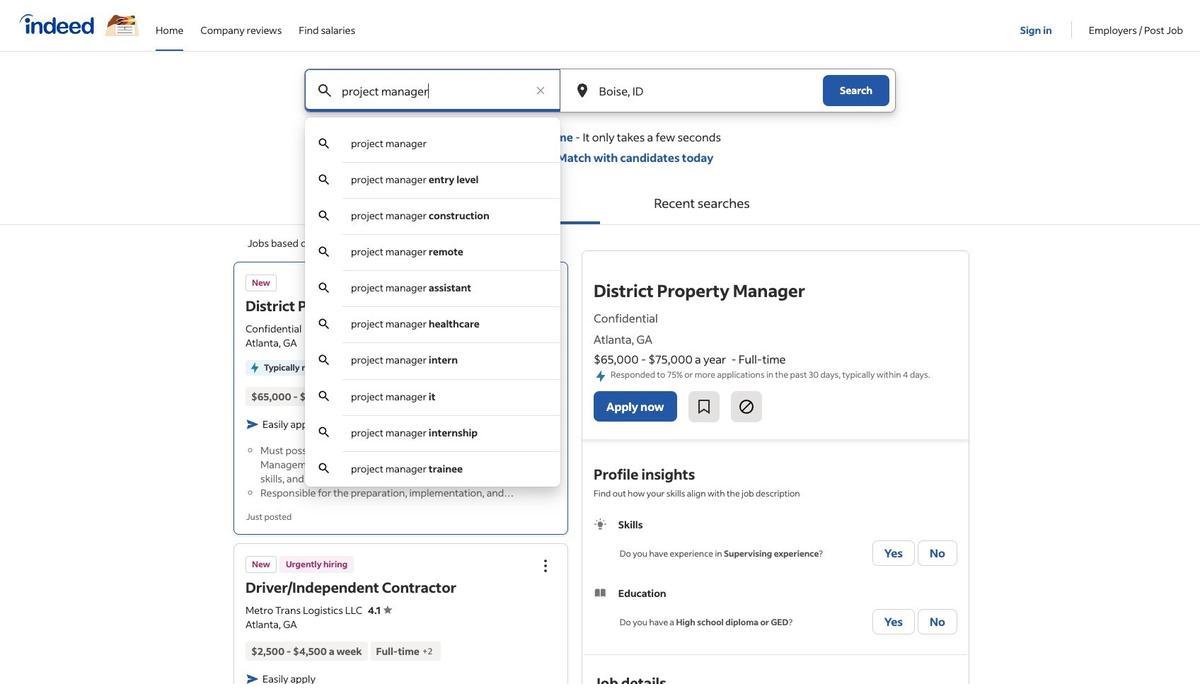 Task type: describe. For each thing, give the bounding box(es) containing it.
not interested image
[[738, 399, 755, 416]]

4.1 out of five stars rating image
[[368, 604, 392, 617]]

save this job image
[[696, 399, 713, 416]]

education group
[[594, 586, 958, 638]]

job actions for driver/independent contractor is collapsed image
[[537, 558, 554, 575]]

search suggestions list box
[[305, 126, 560, 487]]

search: Job title, keywords, or company text field
[[339, 69, 526, 112]]

celebrating black history month image
[[105, 15, 139, 36]]



Task type: vqa. For each thing, say whether or not it's contained in the screenshot.
the bottommost Glendale,
no



Task type: locate. For each thing, give the bounding box(es) containing it.
group
[[530, 269, 561, 300]]

project manager element
[[351, 137, 427, 150]]

None search field
[[293, 69, 908, 487]]

Edit location text field
[[597, 69, 795, 112]]

skills group
[[594, 518, 958, 569]]

tab list
[[0, 182, 1201, 225]]

main content
[[0, 69, 1201, 685]]

clear what input image
[[534, 84, 548, 98]]



